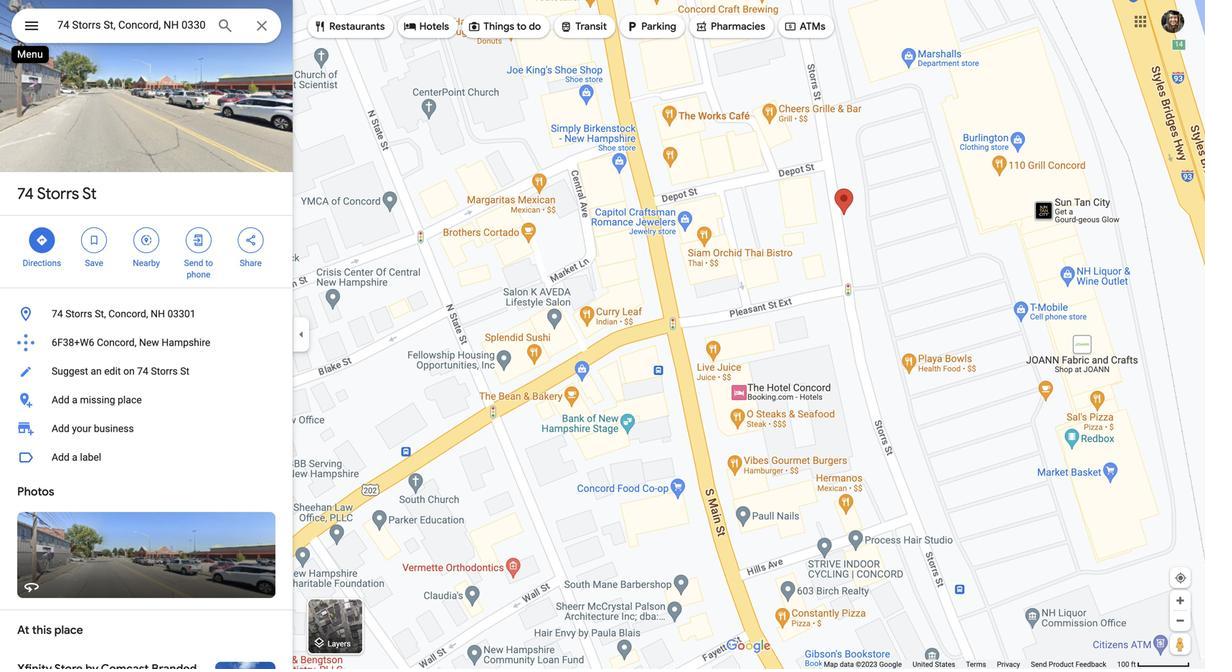 Task type: locate. For each thing, give the bounding box(es) containing it.
footer containing map data ©2023 google
[[824, 660, 1117, 669]]

1 vertical spatial storrs
[[65, 308, 92, 320]]

business
[[94, 423, 134, 435]]

0 horizontal spatial 74
[[17, 184, 34, 204]]

send to phone
[[184, 258, 213, 280]]

st up the 
[[82, 184, 97, 204]]

on
[[123, 365, 135, 377]]

send inside send to phone
[[184, 258, 203, 268]]

send
[[184, 258, 203, 268], [1031, 660, 1047, 669]]

your
[[72, 423, 91, 435]]

actions for 74 storrs st region
[[0, 216, 293, 288]]

nearby
[[133, 258, 160, 268]]

74
[[17, 184, 34, 204], [52, 308, 63, 320], [137, 365, 148, 377]]

layers
[[328, 639, 351, 648]]

this
[[32, 623, 52, 638]]


[[404, 19, 417, 34]]

st
[[82, 184, 97, 204], [180, 365, 189, 377]]

suggest an edit on 74 storrs st button
[[0, 357, 293, 386]]


[[192, 232, 205, 248]]

send product feedback
[[1031, 660, 1106, 669]]

None field
[[57, 16, 205, 34]]

1 horizontal spatial send
[[1031, 660, 1047, 669]]

a left the label
[[72, 452, 77, 463]]

1 horizontal spatial st
[[180, 365, 189, 377]]

hotels
[[419, 20, 449, 33]]

0 vertical spatial storrs
[[37, 184, 79, 204]]

send inside button
[[1031, 660, 1047, 669]]

3 add from the top
[[52, 452, 70, 463]]

0 vertical spatial to
[[517, 20, 526, 33]]

ft
[[1131, 660, 1136, 669]]

add left your
[[52, 423, 70, 435]]

things
[[484, 20, 514, 33]]

a inside add a missing place button
[[72, 394, 77, 406]]

label
[[80, 452, 101, 463]]

add a label
[[52, 452, 101, 463]]

0 vertical spatial a
[[72, 394, 77, 406]]

suggest
[[52, 365, 88, 377]]

2 add from the top
[[52, 423, 70, 435]]

2 vertical spatial add
[[52, 452, 70, 463]]

send product feedback button
[[1031, 660, 1106, 669]]

add inside add a label button
[[52, 452, 70, 463]]

a inside add a label button
[[72, 452, 77, 463]]

to left do
[[517, 20, 526, 33]]

 pharmacies
[[695, 19, 765, 34]]

6f38+w6 concord, new hampshire
[[52, 337, 210, 349]]

add left the label
[[52, 452, 70, 463]]

1 vertical spatial add
[[52, 423, 70, 435]]

storrs down "new"
[[151, 365, 178, 377]]

to up the phone
[[205, 258, 213, 268]]

storrs inside button
[[65, 308, 92, 320]]

1 a from the top
[[72, 394, 77, 406]]

united states
[[913, 660, 955, 669]]

6f38+w6
[[52, 337, 94, 349]]

to
[[517, 20, 526, 33], [205, 258, 213, 268]]

0 horizontal spatial to
[[205, 258, 213, 268]]

add your business link
[[0, 415, 293, 443]]

1 horizontal spatial to
[[517, 20, 526, 33]]

add a label button
[[0, 443, 293, 472]]

product
[[1049, 660, 1074, 669]]

place down on
[[118, 394, 142, 406]]

united
[[913, 660, 933, 669]]

1 vertical spatial 74
[[52, 308, 63, 320]]


[[88, 232, 101, 248]]

add inside add your business link
[[52, 423, 70, 435]]

google account: giulia masi  
(giulia.masi@adept.ai) image
[[1161, 10, 1184, 33]]

a left the missing
[[72, 394, 77, 406]]

concord,
[[108, 308, 148, 320], [97, 337, 137, 349]]

0 vertical spatial place
[[118, 394, 142, 406]]

restaurants
[[329, 20, 385, 33]]

storrs for st
[[37, 184, 79, 204]]

send left product
[[1031, 660, 1047, 669]]


[[244, 232, 257, 248]]

1 horizontal spatial place
[[118, 394, 142, 406]]

directions
[[23, 258, 61, 268]]

add inside add a missing place button
[[52, 394, 70, 406]]

concord, up suggest an edit on 74 storrs st
[[97, 337, 137, 349]]

 search field
[[11, 9, 281, 46]]

concord, right st,
[[108, 308, 148, 320]]

2 a from the top
[[72, 452, 77, 463]]

74 up 6f38+w6
[[52, 308, 63, 320]]

0 vertical spatial add
[[52, 394, 70, 406]]

send for send product feedback
[[1031, 660, 1047, 669]]

storrs up 
[[37, 184, 79, 204]]

1 vertical spatial a
[[72, 452, 77, 463]]

1 add from the top
[[52, 394, 70, 406]]

a
[[72, 394, 77, 406], [72, 452, 77, 463]]

save
[[85, 258, 103, 268]]

zoom out image
[[1175, 615, 1186, 626]]

0 vertical spatial send
[[184, 258, 203, 268]]

send up the phone
[[184, 258, 203, 268]]

1 vertical spatial concord,
[[97, 337, 137, 349]]

0 vertical spatial st
[[82, 184, 97, 204]]

place
[[118, 394, 142, 406], [54, 623, 83, 638]]

add down 'suggest' on the left bottom of page
[[52, 394, 70, 406]]

add for add a label
[[52, 452, 70, 463]]

add
[[52, 394, 70, 406], [52, 423, 70, 435], [52, 452, 70, 463]]

0 vertical spatial 74
[[17, 184, 34, 204]]

new
[[139, 337, 159, 349]]

st down hampshire
[[180, 365, 189, 377]]

0 horizontal spatial send
[[184, 258, 203, 268]]

1 vertical spatial place
[[54, 623, 83, 638]]

74 inside button
[[52, 308, 63, 320]]

74 right on
[[137, 365, 148, 377]]

1 vertical spatial send
[[1031, 660, 1047, 669]]

74 storrs st, concord, nh 03301
[[52, 308, 196, 320]]

place inside button
[[118, 394, 142, 406]]

2 horizontal spatial 74
[[137, 365, 148, 377]]


[[313, 19, 326, 34]]

footer
[[824, 660, 1117, 669]]

at
[[17, 623, 29, 638]]

74 up directions at the left
[[17, 184, 34, 204]]

map
[[824, 660, 838, 669]]

2 vertical spatial 74
[[137, 365, 148, 377]]

 things to do
[[468, 19, 541, 34]]

 button
[[11, 9, 52, 46]]

1 vertical spatial to
[[205, 258, 213, 268]]

2 vertical spatial storrs
[[151, 365, 178, 377]]

74 storrs st, concord, nh 03301 button
[[0, 300, 293, 329]]

storrs left st,
[[65, 308, 92, 320]]

st inside button
[[180, 365, 189, 377]]

0 horizontal spatial st
[[82, 184, 97, 204]]

united states button
[[913, 660, 955, 669]]

storrs
[[37, 184, 79, 204], [65, 308, 92, 320], [151, 365, 178, 377]]

nh
[[151, 308, 165, 320]]

1 vertical spatial st
[[180, 365, 189, 377]]

place right this
[[54, 623, 83, 638]]

a for label
[[72, 452, 77, 463]]

1 horizontal spatial 74
[[52, 308, 63, 320]]

suggest an edit on 74 storrs st
[[52, 365, 189, 377]]



Task type: describe. For each thing, give the bounding box(es) containing it.
missing
[[80, 394, 115, 406]]

edit
[[104, 365, 121, 377]]

transit
[[575, 20, 607, 33]]

74 storrs st main content
[[0, 0, 293, 669]]

google
[[879, 660, 902, 669]]


[[626, 19, 638, 34]]

 parking
[[626, 19, 676, 34]]

storrs for st,
[[65, 308, 92, 320]]


[[35, 232, 48, 248]]

100 ft button
[[1117, 660, 1190, 669]]


[[695, 19, 708, 34]]

an
[[91, 365, 102, 377]]

to inside  things to do
[[517, 20, 526, 33]]

add for add your business
[[52, 423, 70, 435]]

74 for 74 storrs st
[[17, 184, 34, 204]]

google maps element
[[0, 0, 1205, 669]]

74 for 74 storrs st, concord, nh 03301
[[52, 308, 63, 320]]

74 storrs st
[[17, 184, 97, 204]]

pharmacies
[[711, 20, 765, 33]]


[[560, 19, 573, 34]]

data
[[840, 660, 854, 669]]

add a missing place button
[[0, 386, 293, 415]]

add a missing place
[[52, 394, 142, 406]]

0 vertical spatial concord,
[[108, 308, 148, 320]]

phone
[[187, 270, 210, 280]]

storrs inside button
[[151, 365, 178, 377]]

photos
[[17, 485, 54, 499]]

0 horizontal spatial place
[[54, 623, 83, 638]]

©2023
[[856, 660, 877, 669]]

footer inside google maps element
[[824, 660, 1117, 669]]

74 inside button
[[137, 365, 148, 377]]

 restaurants
[[313, 19, 385, 34]]


[[140, 232, 153, 248]]

100
[[1117, 660, 1129, 669]]

terms button
[[966, 660, 986, 669]]

privacy button
[[997, 660, 1020, 669]]

st,
[[95, 308, 106, 320]]

parking
[[641, 20, 676, 33]]

 transit
[[560, 19, 607, 34]]

show street view coverage image
[[1170, 633, 1191, 655]]

74 Storrs St, Concord, NH 03301 field
[[11, 9, 281, 43]]

 atms
[[784, 19, 825, 34]]

add for add a missing place
[[52, 394, 70, 406]]


[[468, 19, 481, 34]]

03301
[[167, 308, 196, 320]]

states
[[935, 660, 955, 669]]

share
[[240, 258, 262, 268]]

terms
[[966, 660, 986, 669]]

 hotels
[[404, 19, 449, 34]]

privacy
[[997, 660, 1020, 669]]

map data ©2023 google
[[824, 660, 902, 669]]

at this place
[[17, 623, 83, 638]]

to inside send to phone
[[205, 258, 213, 268]]


[[23, 15, 40, 36]]

zoom in image
[[1175, 595, 1186, 606]]

atms
[[800, 20, 825, 33]]

do
[[529, 20, 541, 33]]

a for missing
[[72, 394, 77, 406]]

show your location image
[[1174, 572, 1187, 585]]

add your business
[[52, 423, 134, 435]]

hampshire
[[162, 337, 210, 349]]

send for send to phone
[[184, 258, 203, 268]]

none field inside 74 storrs st, concord, nh 03301 field
[[57, 16, 205, 34]]

6f38+w6 concord, new hampshire button
[[0, 329, 293, 357]]

100 ft
[[1117, 660, 1136, 669]]

collapse side panel image
[[293, 327, 309, 343]]

feedback
[[1076, 660, 1106, 669]]


[[784, 19, 797, 34]]



Task type: vqa. For each thing, say whether or not it's contained in the screenshot.


